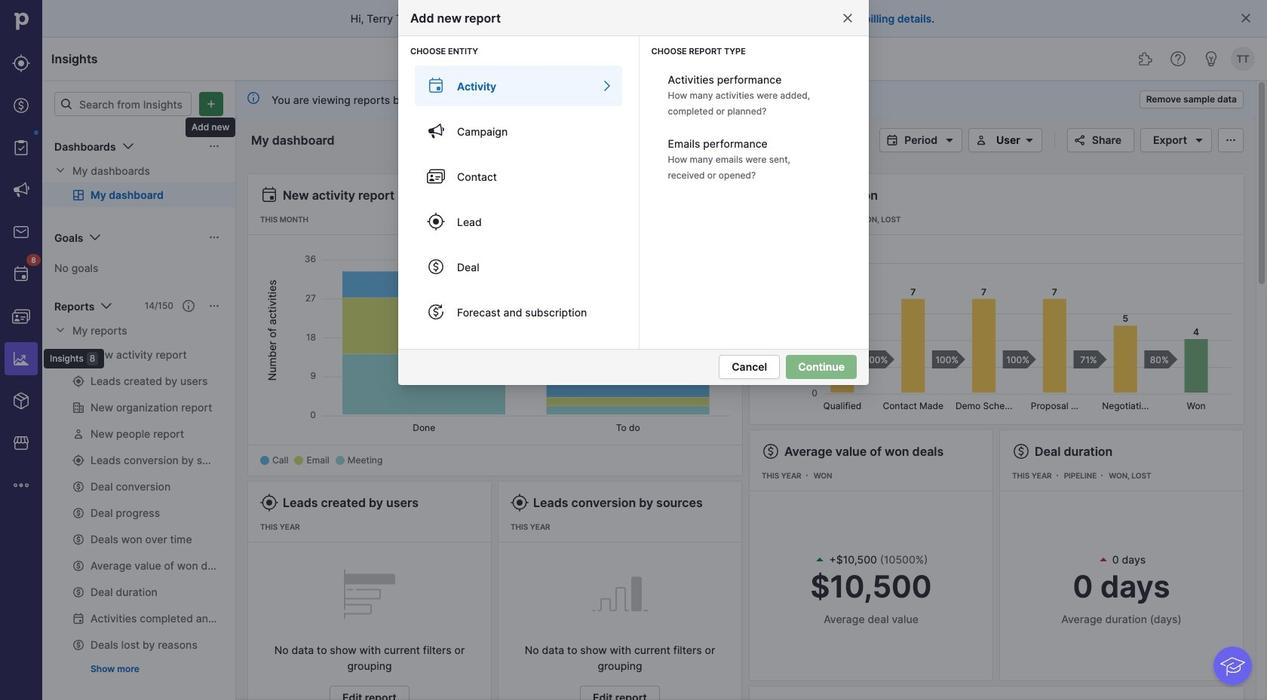 Task type: describe. For each thing, give the bounding box(es) containing it.
Search Pipedrive field
[[498, 44, 769, 74]]

color negative image
[[1097, 554, 1110, 566]]

color info image
[[247, 92, 260, 104]]

color active image
[[598, 77, 616, 95]]

color positive image
[[814, 554, 826, 566]]

color primary inverted image
[[202, 98, 220, 110]]

color secondary image
[[972, 134, 991, 146]]

sales inbox image
[[12, 223, 30, 241]]

0 horizontal spatial region
[[260, 247, 730, 434]]

leads image
[[12, 54, 30, 72]]

campaigns image
[[12, 181, 30, 199]]

insights image
[[12, 350, 30, 368]]

marketplace image
[[12, 435, 30, 453]]

Search from Insights text field
[[54, 92, 192, 116]]

0 vertical spatial color secondary image
[[1021, 134, 1039, 146]]

sales assistant image
[[1202, 50, 1221, 68]]



Task type: locate. For each thing, give the bounding box(es) containing it.
2 color undefined image from the top
[[12, 266, 30, 284]]

color undefined image down the deals image
[[12, 139, 30, 157]]

contacts image
[[12, 308, 30, 326]]

more image
[[12, 477, 30, 495]]

2 vertical spatial color secondary image
[[54, 324, 66, 336]]

0 vertical spatial color undefined image
[[12, 139, 30, 157]]

deals image
[[12, 97, 30, 115]]

color primary image
[[427, 77, 445, 95], [60, 98, 72, 110], [427, 122, 445, 140], [119, 137, 137, 155], [427, 167, 445, 186], [260, 186, 278, 204], [427, 213, 445, 231], [86, 229, 104, 247], [183, 300, 195, 312], [208, 300, 220, 312], [1012, 443, 1030, 461], [260, 494, 278, 512], [511, 494, 529, 512]]

color undefined image
[[12, 139, 30, 157], [12, 266, 30, 284]]

color primary image
[[842, 12, 854, 24], [1240, 12, 1252, 24], [884, 134, 902, 146], [941, 134, 959, 146], [1071, 134, 1089, 146], [1190, 134, 1209, 146], [1222, 134, 1240, 146], [208, 140, 220, 152], [208, 232, 220, 244], [427, 258, 445, 276], [98, 297, 116, 315], [427, 303, 445, 321], [762, 443, 780, 461]]

knowledge center bot, also known as kc bot is an onboarding assistant that allows you to see the list of onboarding items in one place for quick and easy reference. this improves your in-app experience. image
[[1214, 647, 1252, 686]]

1 color undefined image from the top
[[12, 139, 30, 157]]

products image
[[12, 392, 30, 410]]

menu item
[[0, 338, 42, 380]]

quick help image
[[1169, 50, 1187, 68]]

region
[[260, 247, 730, 434], [762, 274, 1232, 413]]

menu
[[0, 0, 104, 701]]

1 vertical spatial color undefined image
[[12, 266, 30, 284]]

My dashboard field
[[247, 131, 356, 150]]

1 vertical spatial color secondary image
[[54, 164, 66, 177]]

color secondary image
[[1021, 134, 1039, 146], [54, 164, 66, 177], [54, 324, 66, 336]]

home image
[[10, 10, 32, 32]]

color undefined image down sales inbox 'image'
[[12, 266, 30, 284]]

1 horizontal spatial region
[[762, 274, 1232, 413]]



Task type: vqa. For each thing, say whether or not it's contained in the screenshot.
menu item
yes



